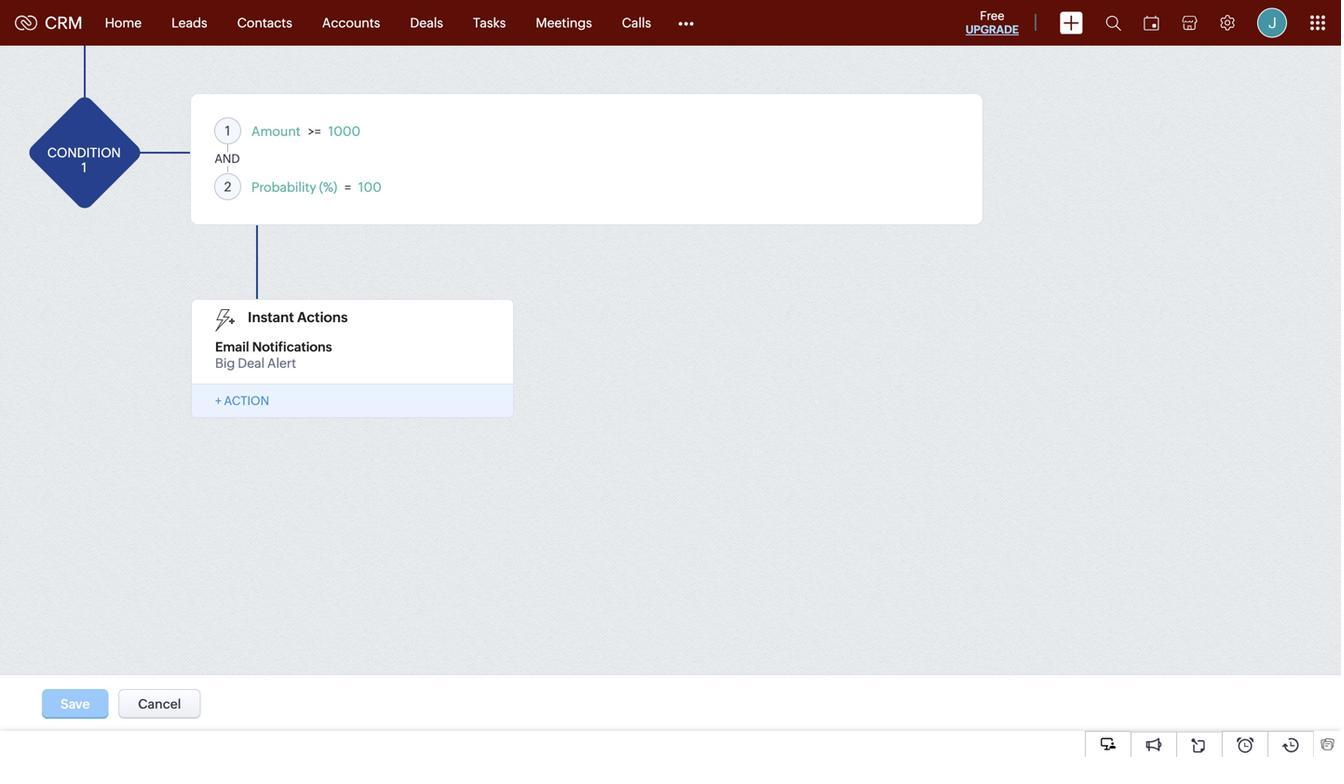 Task type: vqa. For each thing, say whether or not it's contained in the screenshot.
THE ADMINISTRATOR field
no



Task type: describe. For each thing, give the bounding box(es) containing it.
accounts link
[[307, 0, 395, 45]]

1000
[[328, 124, 361, 139]]

free upgrade
[[966, 9, 1019, 36]]

search element
[[1095, 0, 1133, 46]]

profile element
[[1247, 0, 1299, 45]]

cancel link
[[119, 689, 201, 719]]

tasks
[[473, 15, 506, 30]]

leads
[[172, 15, 207, 30]]

deals link
[[395, 0, 458, 45]]

condition 1
[[47, 145, 121, 175]]

home
[[105, 15, 142, 30]]

deal
[[238, 356, 265, 371]]

calls link
[[607, 0, 666, 45]]

(%)
[[319, 180, 337, 195]]

logo image
[[15, 15, 37, 30]]

>=
[[308, 124, 321, 139]]

contacts
[[237, 15, 292, 30]]

calendar image
[[1144, 15, 1160, 30]]

instant actions
[[248, 309, 348, 326]]

email notifications big deal alert
[[215, 340, 332, 371]]

contacts link
[[222, 0, 307, 45]]

upgrade
[[966, 23, 1019, 36]]

+ action
[[215, 394, 269, 408]]

alert
[[267, 356, 296, 371]]

crm link
[[15, 13, 83, 32]]

+
[[215, 394, 222, 408]]

and
[[215, 152, 240, 166]]

condition
[[47, 145, 121, 160]]

notifications
[[252, 340, 332, 355]]



Task type: locate. For each thing, give the bounding box(es) containing it.
deals
[[410, 15, 443, 30]]

100
[[359, 180, 382, 195]]

create menu image
[[1060, 12, 1084, 34]]

home link
[[90, 0, 157, 45]]

crm
[[45, 13, 83, 32]]

big deal alert link
[[215, 355, 296, 371]]

amount
[[252, 124, 301, 139]]

meetings
[[536, 15, 592, 30]]

search image
[[1106, 15, 1122, 31]]

actions
[[297, 309, 348, 326]]

action
[[224, 394, 269, 408]]

profile image
[[1258, 8, 1288, 38]]

amount >= 1000
[[252, 124, 361, 139]]

1
[[81, 160, 87, 175]]

big
[[215, 356, 235, 371]]

free
[[980, 9, 1005, 23]]

cancel
[[138, 697, 181, 712]]

email
[[215, 340, 249, 355]]

meetings link
[[521, 0, 607, 45]]

calls
[[622, 15, 652, 30]]

=
[[345, 180, 351, 195]]

Other Modules field
[[666, 8, 706, 38]]

probability
[[252, 180, 317, 195]]

instant
[[248, 309, 294, 326]]

accounts
[[322, 15, 380, 30]]

probability (%) = 100
[[252, 180, 382, 195]]

tasks link
[[458, 0, 521, 45]]

create menu element
[[1049, 0, 1095, 45]]

leads link
[[157, 0, 222, 45]]



